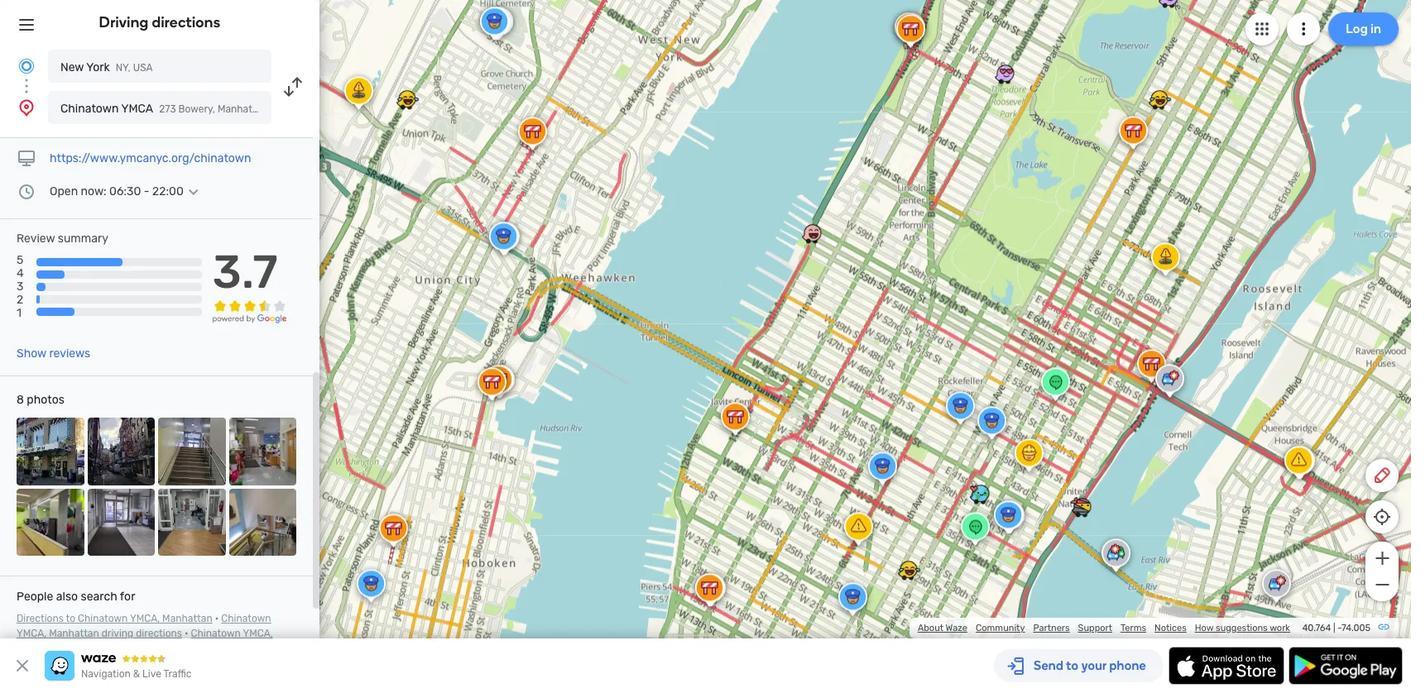 Task type: describe. For each thing, give the bounding box(es) containing it.
8
[[17, 393, 24, 407]]

273
[[159, 103, 176, 115]]

york
[[86, 60, 110, 75]]

usa
[[133, 62, 153, 74]]

also
[[56, 590, 78, 604]]

image 5 of chinatown ymca, manhattan image
[[17, 489, 84, 556]]

people also search for
[[17, 590, 135, 604]]

directions
[[17, 614, 64, 625]]

driving
[[99, 13, 149, 31]]

partners link
[[1034, 623, 1070, 634]]

ymca, for address
[[243, 629, 273, 640]]

chinatown ymca, manhattan driving directions
[[17, 614, 271, 640]]

search
[[81, 590, 117, 604]]

ymca, for driving
[[17, 629, 47, 640]]

driving
[[102, 629, 134, 640]]

support
[[1079, 623, 1113, 634]]

summary
[[58, 232, 109, 246]]

about waze link
[[918, 623, 968, 634]]

1
[[17, 307, 22, 321]]

directions inside chinatown ymca, manhattan driving directions
[[136, 629, 182, 640]]

to
[[66, 614, 75, 625]]

ny,
[[116, 62, 131, 74]]

40.764
[[1303, 623, 1332, 634]]

states
[[306, 103, 336, 115]]

x image
[[12, 657, 32, 676]]

clock image
[[17, 182, 36, 202]]

zoom in image
[[1372, 549, 1393, 569]]

chinatown for chinatown ymca, manhattan driving directions
[[221, 614, 271, 625]]

manhattan,
[[218, 103, 270, 115]]

&
[[133, 669, 140, 681]]

review
[[17, 232, 55, 246]]

navigation
[[81, 669, 131, 681]]

https://www.ymcanyc.org/chinatown link
[[50, 152, 251, 166]]

for
[[120, 590, 135, 604]]

community
[[976, 623, 1025, 634]]

work
[[1270, 623, 1291, 634]]

image 6 of chinatown ymca, manhattan image
[[87, 489, 155, 556]]

0 vertical spatial directions
[[152, 13, 221, 31]]

navigation & live traffic
[[81, 669, 192, 681]]

bowery,
[[178, 103, 215, 115]]

image 4 of chinatown ymca, manhattan image
[[229, 418, 296, 486]]

3
[[17, 280, 24, 294]]

united
[[273, 103, 303, 115]]

open now: 06:30 - 22:00 button
[[50, 185, 203, 199]]

people
[[17, 590, 53, 604]]

notices
[[1155, 623, 1187, 634]]

notices link
[[1155, 623, 1187, 634]]

image 8 of chinatown ymca, manhattan image
[[229, 489, 296, 556]]

review summary
[[17, 232, 109, 246]]

chinatown ymca, manhattan address link
[[17, 629, 273, 655]]

computer image
[[17, 149, 36, 169]]

how suggestions work link
[[1195, 623, 1291, 634]]



Task type: locate. For each thing, give the bounding box(es) containing it.
image 1 of chinatown ymca, manhattan image
[[17, 418, 84, 486]]

22:00
[[152, 185, 184, 199]]

1 vertical spatial directions
[[136, 629, 182, 640]]

4
[[17, 267, 24, 281]]

chinatown inside chinatown ymca, manhattan driving directions
[[221, 614, 271, 625]]

about waze community partners support terms notices how suggestions work
[[918, 623, 1291, 634]]

ymca
[[121, 102, 153, 116]]

partners
[[1034, 623, 1070, 634]]

new
[[60, 60, 84, 75]]

- right "|"
[[1338, 623, 1342, 634]]

community link
[[976, 623, 1025, 634]]

open
[[50, 185, 78, 199]]

terms
[[1121, 623, 1147, 634]]

2 vertical spatial manhattan
[[17, 643, 67, 655]]

1 horizontal spatial ymca,
[[130, 614, 160, 625]]

manhattan
[[162, 614, 213, 625], [49, 629, 99, 640], [17, 643, 67, 655]]

1 horizontal spatial -
[[1338, 623, 1342, 634]]

new york ny, usa
[[60, 60, 153, 75]]

waze
[[946, 623, 968, 634]]

directions
[[152, 13, 221, 31], [136, 629, 182, 640]]

suggestions
[[1216, 623, 1268, 634]]

link image
[[1378, 621, 1391, 634]]

live
[[142, 669, 161, 681]]

ymca,
[[130, 614, 160, 625], [17, 629, 47, 640], [243, 629, 273, 640]]

74.005
[[1342, 623, 1371, 634]]

ymca, inside chinatown ymca, manhattan driving directions
[[17, 629, 47, 640]]

manhattan for driving
[[49, 629, 99, 640]]

show
[[17, 347, 46, 361]]

0 vertical spatial manhattan
[[162, 614, 213, 625]]

manhattan inside chinatown ymca, manhattan address
[[17, 643, 67, 655]]

06:30
[[109, 185, 141, 199]]

show reviews
[[17, 347, 90, 361]]

image 2 of chinatown ymca, manhattan image
[[87, 418, 155, 486]]

pencil image
[[1373, 466, 1393, 486]]

-
[[144, 185, 149, 199], [1338, 623, 1342, 634]]

chevron down image
[[184, 185, 203, 199]]

- left 22:00
[[144, 185, 149, 199]]

8 photos
[[17, 393, 64, 407]]

0 vertical spatial -
[[144, 185, 149, 199]]

2
[[17, 293, 23, 307]]

chinatown inside chinatown ymca, manhattan address
[[191, 629, 241, 640]]

40.764 | -74.005
[[1303, 623, 1371, 634]]

manhattan up x image
[[17, 643, 67, 655]]

location image
[[17, 98, 36, 118]]

https://www.ymcanyc.org/chinatown
[[50, 152, 251, 166]]

manhattan down to
[[49, 629, 99, 640]]

terms link
[[1121, 623, 1147, 634]]

image 3 of chinatown ymca, manhattan image
[[158, 418, 226, 486]]

directions right driving
[[152, 13, 221, 31]]

directions to chinatown ymca, manhattan link
[[17, 614, 213, 625]]

|
[[1334, 623, 1336, 634]]

manhattan up chinatown ymca, manhattan address link
[[162, 614, 213, 625]]

open now: 06:30 - 22:00
[[50, 185, 184, 199]]

1 vertical spatial manhattan
[[49, 629, 99, 640]]

0 horizontal spatial ymca,
[[17, 629, 47, 640]]

zoom out image
[[1372, 575, 1393, 595]]

chinatown for chinatown ymca, manhattan address
[[191, 629, 241, 640]]

support link
[[1079, 623, 1113, 634]]

2 horizontal spatial ymca,
[[243, 629, 273, 640]]

1 vertical spatial -
[[1338, 623, 1342, 634]]

0 horizontal spatial -
[[144, 185, 149, 199]]

directions up live
[[136, 629, 182, 640]]

address
[[69, 643, 106, 655]]

directions to chinatown ymca, manhattan
[[17, 614, 213, 625]]

image 7 of chinatown ymca, manhattan image
[[158, 489, 226, 556]]

chinatown
[[60, 102, 119, 116], [78, 614, 128, 625], [221, 614, 271, 625], [191, 629, 241, 640]]

manhattan inside chinatown ymca, manhattan driving directions
[[49, 629, 99, 640]]

chinatown ymca, manhattan driving directions link
[[17, 614, 271, 640]]

photos
[[27, 393, 64, 407]]

reviews
[[49, 347, 90, 361]]

about
[[918, 623, 944, 634]]

ymca, inside chinatown ymca, manhattan address
[[243, 629, 273, 640]]

5
[[17, 253, 23, 268]]

3.7
[[212, 245, 278, 300]]

now:
[[81, 185, 107, 199]]

driving directions
[[99, 13, 221, 31]]

current location image
[[17, 56, 36, 76]]

5 4 3 2 1
[[17, 253, 24, 321]]

manhattan for address
[[17, 643, 67, 655]]

chinatown for chinatown ymca 273 bowery, manhattan, united states
[[60, 102, 119, 116]]

traffic
[[164, 669, 192, 681]]

how
[[1195, 623, 1214, 634]]

chinatown ymca 273 bowery, manhattan, united states
[[60, 102, 336, 116]]

chinatown ymca, manhattan address
[[17, 629, 273, 655]]



Task type: vqa. For each thing, say whether or not it's contained in the screenshot.
IMAGE 2 OF CHINATOWN YMCA, MANHATTAN at the left bottom of the page
yes



